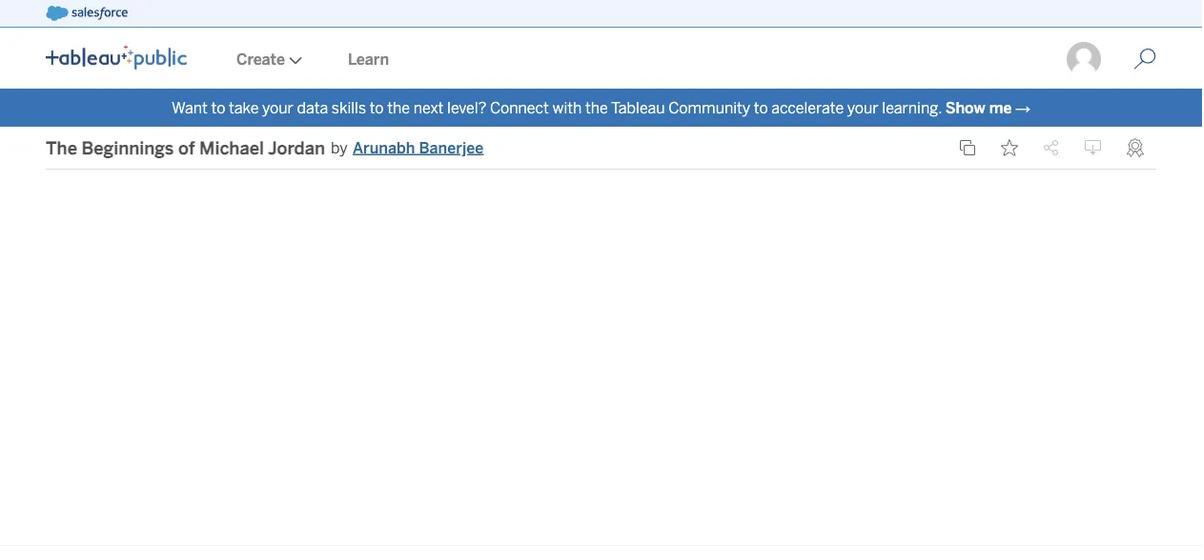 Task type: describe. For each thing, give the bounding box(es) containing it.
favorite button image
[[1001, 139, 1018, 156]]

tara.schultz image
[[1065, 40, 1103, 78]]

learning.
[[882, 99, 942, 117]]

next
[[413, 99, 444, 117]]

→
[[1015, 99, 1031, 117]]

show me link
[[945, 99, 1012, 117]]

logo image
[[46, 45, 187, 70]]

skills
[[332, 99, 366, 117]]

connect
[[490, 99, 549, 117]]

of
[[178, 137, 195, 158]]

beginnings
[[82, 137, 174, 158]]

3 to from the left
[[754, 99, 768, 117]]

show
[[945, 99, 985, 117]]

arunabh banerjee link
[[353, 136, 484, 159]]

accelerate
[[771, 99, 844, 117]]

make a copy image
[[959, 139, 976, 156]]

nominate for viz of the day image
[[1127, 138, 1144, 157]]

data
[[297, 99, 328, 117]]

go to search image
[[1111, 48, 1179, 71]]

the
[[46, 137, 77, 158]]

tableau
[[611, 99, 665, 117]]

level?
[[447, 99, 486, 117]]

2 your from the left
[[847, 99, 879, 117]]



Task type: locate. For each thing, give the bounding box(es) containing it.
the beginnings of michael jordan by arunabh banerjee
[[46, 137, 484, 158]]

want to take your data skills to the next level? connect with the tableau community to accelerate your learning. show me →
[[172, 99, 1031, 117]]

me
[[989, 99, 1012, 117]]

to left take on the left of the page
[[211, 99, 225, 117]]

1 the from the left
[[387, 99, 410, 117]]

1 your from the left
[[262, 99, 293, 117]]

the
[[387, 99, 410, 117], [585, 99, 608, 117]]

to
[[211, 99, 225, 117], [370, 99, 384, 117], [754, 99, 768, 117]]

1 horizontal spatial your
[[847, 99, 879, 117]]

your
[[262, 99, 293, 117], [847, 99, 879, 117]]

michael
[[199, 137, 264, 158]]

with
[[552, 99, 582, 117]]

the right with
[[585, 99, 608, 117]]

create
[[236, 50, 285, 68]]

community
[[668, 99, 750, 117]]

arunabh
[[353, 139, 415, 157]]

0 horizontal spatial your
[[262, 99, 293, 117]]

2 horizontal spatial to
[[754, 99, 768, 117]]

to right skills
[[370, 99, 384, 117]]

1 to from the left
[[211, 99, 225, 117]]

jordan
[[268, 137, 325, 158]]

your left learning. on the top
[[847, 99, 879, 117]]

banerjee
[[419, 139, 484, 157]]

create button
[[214, 30, 325, 89]]

want
[[172, 99, 208, 117]]

to left accelerate
[[754, 99, 768, 117]]

0 horizontal spatial the
[[387, 99, 410, 117]]

the left next
[[387, 99, 410, 117]]

2 to from the left
[[370, 99, 384, 117]]

0 horizontal spatial to
[[211, 99, 225, 117]]

learn link
[[325, 30, 412, 89]]

salesforce logo image
[[46, 6, 128, 21]]

1 horizontal spatial the
[[585, 99, 608, 117]]

by
[[331, 139, 348, 157]]

take
[[229, 99, 259, 117]]

learn
[[348, 50, 389, 68]]

1 horizontal spatial to
[[370, 99, 384, 117]]

your right take on the left of the page
[[262, 99, 293, 117]]

2 the from the left
[[585, 99, 608, 117]]



Task type: vqa. For each thing, say whether or not it's contained in the screenshot.
'Tableau'
yes



